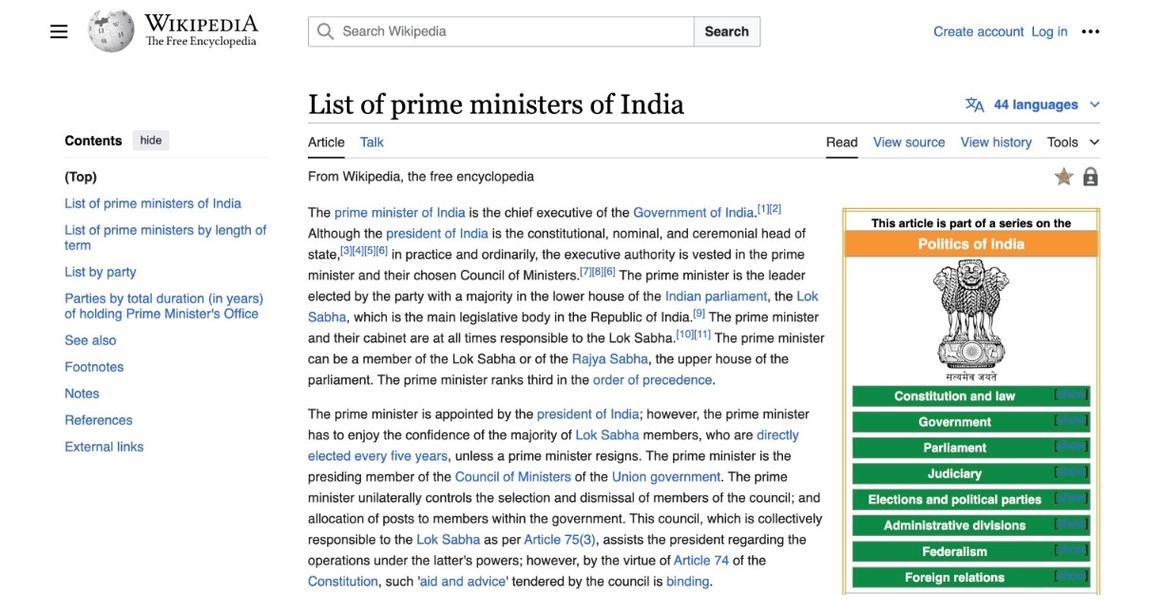 Task type: vqa. For each thing, say whether or not it's contained in the screenshot.
topmost 13,
no



Task type: locate. For each thing, give the bounding box(es) containing it.
menu image
[[49, 22, 68, 41]]

None search field
[[285, 16, 934, 47]]

wikipedia image
[[144, 14, 259, 31]]

Search Wikipedia search field
[[308, 16, 695, 47]]

language progressive image
[[966, 95, 985, 114]]

page semi-protected image
[[1081, 167, 1100, 186]]

main content
[[300, 86, 1112, 595]]

log in and more options image
[[1081, 22, 1100, 41]]



Task type: describe. For each thing, give the bounding box(es) containing it.
the free encyclopedia image
[[146, 36, 257, 48]]

personal tools navigation
[[934, 16, 1106, 47]]

this is a featured list. click here for more information. image
[[1055, 167, 1074, 185]]



